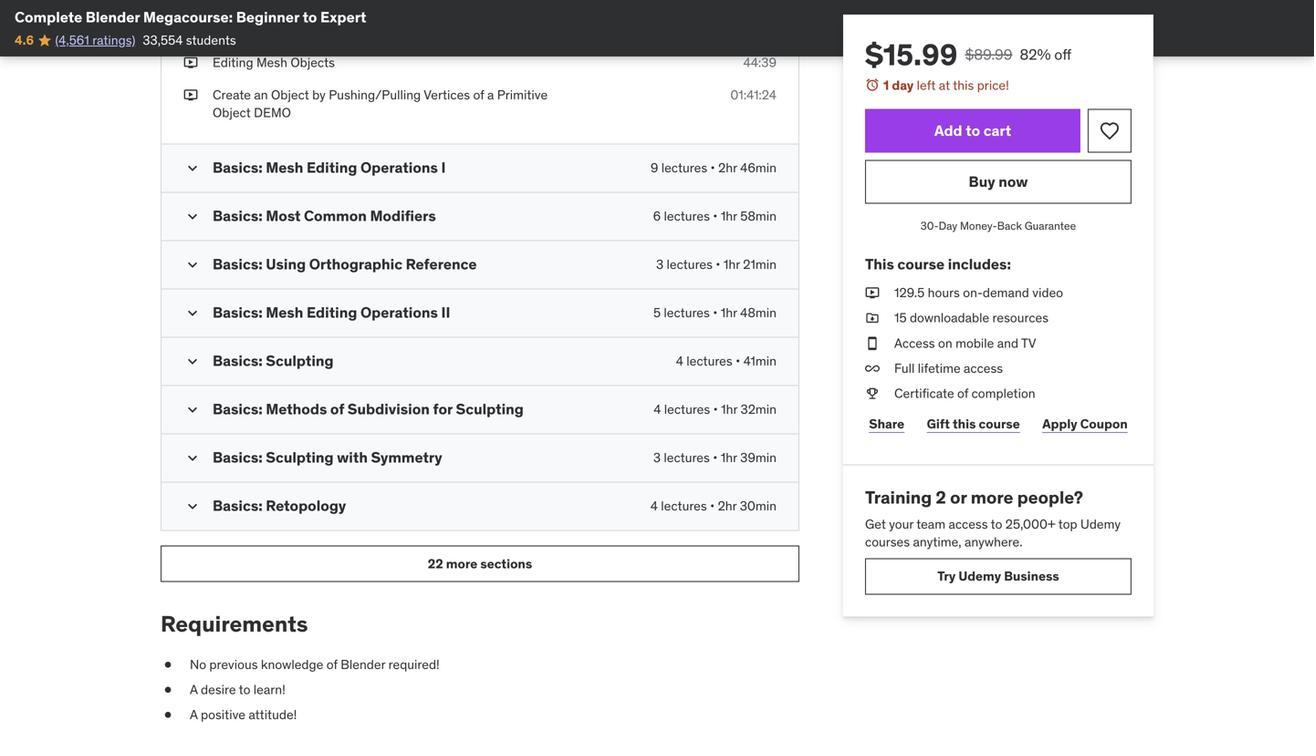 Task type: describe. For each thing, give the bounding box(es) containing it.
0 vertical spatial editing
[[213, 54, 253, 71]]

basics: for basics: sculpting with symmetry
[[213, 449, 263, 467]]

pushing/pulling
[[329, 87, 421, 103]]

small image for basics: sculpting with symmetry
[[183, 450, 202, 468]]

ratings)
[[92, 32, 135, 48]]

create for create an object by pushing/pulling vertices of a primitive object demo
[[213, 87, 251, 103]]

buy
[[969, 172, 995, 191]]

share button
[[865, 407, 908, 443]]

editing mesh objects
[[213, 54, 335, 71]]

day
[[892, 77, 914, 94]]

2hr for basics: mesh editing operations i
[[718, 160, 737, 176]]

orthographic
[[309, 255, 403, 274]]

41min
[[743, 353, 777, 370]]

complete
[[15, 8, 82, 26]]

to inside button
[[966, 121, 980, 140]]

create an object with blender primitive objects demo
[[213, 22, 526, 38]]

4 lectures • 2hr 30min
[[650, 498, 777, 515]]

retopology
[[266, 497, 346, 516]]

basics: sculpting
[[213, 352, 334, 371]]

positive
[[201, 707, 245, 724]]

methods
[[266, 400, 327, 419]]

(4,561
[[55, 32, 89, 48]]

xsmall image for 15 downloadable resources
[[865, 310, 880, 327]]

editing for basics: mesh editing operations i
[[307, 159, 357, 177]]

4 for basics: sculpting
[[676, 353, 683, 370]]

a for a positive attitude!
[[190, 707, 198, 724]]

basics: for basics: mesh editing operations i
[[213, 159, 263, 177]]

22 more sections button
[[161, 546, 799, 583]]

anytime,
[[913, 534, 962, 551]]

mesh for editing mesh objects
[[256, 54, 287, 71]]

small image for basics: mesh editing operations i
[[183, 159, 202, 178]]

• for basics: using orthographic reference
[[716, 257, 721, 273]]

gift this course link
[[923, 407, 1024, 443]]

a for a desire to learn!
[[190, 682, 198, 699]]

people?
[[1017, 487, 1083, 509]]

(4,561 ratings)
[[55, 32, 135, 48]]

0 vertical spatial course
[[898, 255, 945, 274]]

previous
[[209, 657, 258, 674]]

5
[[653, 305, 661, 321]]

share
[[869, 416, 905, 433]]

1 vertical spatial with
[[337, 449, 368, 467]]

4 lectures • 41min
[[676, 353, 777, 370]]

alarm image
[[865, 78, 880, 92]]

• for basics: most common modifiers
[[713, 208, 718, 225]]

coupon
[[1080, 416, 1128, 433]]

full lifetime access
[[894, 360, 1003, 377]]

to left 'learn!'
[[239, 682, 250, 699]]

basics: methods of subdivision for sculpting
[[213, 400, 524, 419]]

lectures for basics: mesh editing operations ii
[[664, 305, 710, 321]]

on-
[[963, 285, 983, 301]]

left
[[917, 77, 936, 94]]

129.5
[[894, 285, 925, 301]]

basics: for basics: retopology
[[213, 497, 263, 516]]

back
[[997, 219, 1022, 233]]

buy now button
[[865, 160, 1132, 204]]

blender for no previous knowledge of blender required!
[[341, 657, 385, 674]]

primitive inside create an object by pushing/pulling vertices of a primitive object demo
[[497, 87, 548, 103]]

of down the "full lifetime access"
[[957, 386, 969, 402]]

for
[[433, 400, 453, 419]]

basics: for basics: most common modifiers
[[213, 207, 263, 226]]

3 lectures • 1hr 21min
[[656, 257, 777, 273]]

a positive attitude!
[[190, 707, 297, 724]]

82%
[[1020, 45, 1051, 64]]

add to cart
[[934, 121, 1011, 140]]

of right "methods" on the left
[[330, 400, 344, 419]]

2
[[936, 487, 946, 509]]

a desire to learn!
[[190, 682, 286, 699]]

xsmall image for create an object with blender primitive objects demo
[[183, 21, 198, 39]]

mesh for basics: mesh editing operations i
[[266, 159, 303, 177]]

1 vertical spatial sculpting
[[456, 400, 524, 419]]

demo inside create an object by pushing/pulling vertices of a primitive object demo
[[254, 105, 291, 121]]

of inside create an object by pushing/pulling vertices of a primitive object demo
[[473, 87, 484, 103]]

money-
[[960, 219, 997, 233]]

xsmall image for a
[[161, 707, 175, 725]]

operations for i
[[360, 159, 438, 177]]

1 day left at this price!
[[883, 77, 1009, 94]]

129.5 hours on-demand video
[[894, 285, 1063, 301]]

xsmall image for no previous knowledge of blender required!
[[161, 657, 175, 675]]

try udemy business link
[[865, 559, 1132, 596]]

basics: using orthographic reference
[[213, 255, 477, 274]]

xsmall image for certificate
[[865, 385, 880, 403]]

add to cart button
[[865, 109, 1081, 153]]

common
[[304, 207, 367, 226]]

udemy inside the training 2 or more people? get your team access to 25,000+ top udemy courses anytime, anywhere.
[[1081, 516, 1121, 533]]

and
[[997, 335, 1019, 352]]

15 downloadable resources
[[894, 310, 1049, 326]]

courses
[[865, 534, 910, 551]]

to inside the training 2 or more people? get your team access to 25,000+ top udemy courses anytime, anywhere.
[[991, 516, 1002, 533]]

required!
[[388, 657, 440, 674]]

gift
[[927, 416, 950, 433]]

2 vertical spatial object
[[213, 105, 251, 121]]

object for with
[[271, 22, 309, 38]]

lectures for basics: sculpting
[[687, 353, 733, 370]]

9 lectures • 2hr 46min
[[651, 160, 777, 176]]

small image for basics: sculpting
[[183, 353, 202, 371]]

access
[[894, 335, 935, 352]]

sections
[[480, 556, 532, 572]]

$15.99
[[865, 37, 958, 73]]

• for basics: retopology
[[710, 498, 715, 515]]

small image for basics: methods of subdivision for sculpting
[[183, 401, 202, 420]]

basics: for basics: using orthographic reference
[[213, 255, 263, 274]]

lectures for basics: sculpting with symmetry
[[664, 450, 710, 467]]

object for by
[[271, 87, 309, 103]]

anywhere.
[[965, 534, 1023, 551]]

4 for basics: methods of subdivision for sculpting
[[654, 402, 661, 418]]

1
[[883, 77, 889, 94]]

6
[[653, 208, 661, 225]]

more inside the training 2 or more people? get your team access to 25,000+ top udemy courses anytime, anywhere.
[[971, 487, 1014, 509]]

at
[[939, 77, 950, 94]]

resources
[[993, 310, 1049, 326]]

30-
[[921, 219, 939, 233]]

mesh for basics: mesh editing operations ii
[[266, 304, 303, 322]]

4 lectures • 1hr 32min
[[654, 402, 777, 418]]

get
[[865, 516, 886, 533]]

downloadable
[[910, 310, 989, 326]]

small image for basics: mesh editing operations ii
[[183, 305, 202, 323]]

2 this from the top
[[953, 416, 976, 433]]

01:41:24
[[730, 87, 777, 103]]

xsmall image for a desire to learn!
[[161, 682, 175, 700]]

4 for basics: retopology
[[650, 498, 658, 515]]

3 for basics: sculpting with symmetry
[[653, 450, 661, 467]]

students
[[186, 32, 236, 48]]

day
[[939, 219, 957, 233]]

gift this course
[[927, 416, 1020, 433]]

0 vertical spatial access
[[964, 360, 1003, 377]]

6 lectures • 1hr 58min
[[653, 208, 777, 225]]

cart
[[984, 121, 1011, 140]]

off
[[1054, 45, 1072, 64]]

your
[[889, 516, 914, 533]]

22 more sections
[[428, 556, 532, 572]]



Task type: locate. For each thing, give the bounding box(es) containing it.
lectures right 6
[[664, 208, 710, 225]]

3 up 5
[[656, 257, 664, 273]]

modifiers
[[370, 207, 436, 226]]

1hr
[[721, 208, 737, 225], [724, 257, 740, 273], [721, 305, 737, 321], [721, 402, 738, 418], [721, 450, 737, 467]]

lectures up 4 lectures • 2hr 30min
[[664, 450, 710, 467]]

1 an from the top
[[254, 22, 268, 38]]

blender up ratings)
[[86, 8, 140, 26]]

this right at
[[953, 77, 974, 94]]

0 horizontal spatial more
[[446, 556, 478, 572]]

full
[[894, 360, 915, 377]]

22
[[428, 556, 443, 572]]

lectures for basics: most common modifiers
[[664, 208, 710, 225]]

• for basics: mesh editing operations ii
[[713, 305, 718, 321]]

0 vertical spatial xsmall image
[[865, 284, 880, 302]]

3 for basics: using orthographic reference
[[656, 257, 664, 273]]

0 vertical spatial with
[[312, 22, 336, 38]]

buy now
[[969, 172, 1028, 191]]

business
[[1004, 569, 1059, 585]]

certificate
[[894, 386, 954, 402]]

0 horizontal spatial objects
[[291, 54, 335, 71]]

1 vertical spatial objects
[[291, 54, 335, 71]]

1 vertical spatial create
[[213, 87, 251, 103]]

symmetry
[[371, 449, 442, 467]]

now
[[999, 172, 1028, 191]]

0 vertical spatial 3
[[656, 257, 664, 273]]

2hr left 46min at the right of the page
[[718, 160, 737, 176]]

32min
[[741, 402, 777, 418]]

4 small image from the top
[[183, 305, 202, 323]]

1 vertical spatial operations
[[360, 304, 438, 322]]

small image
[[183, 353, 202, 371], [183, 401, 202, 420], [183, 498, 202, 516]]

training 2 or more people? get your team access to 25,000+ top udemy courses anytime, anywhere.
[[865, 487, 1121, 551]]

1hr for basics: mesh editing operations ii
[[721, 305, 737, 321]]

create for create an object with blender primitive objects demo
[[213, 22, 251, 38]]

video
[[1032, 285, 1063, 301]]

mesh up most
[[266, 159, 303, 177]]

top
[[1058, 516, 1078, 533]]

with down basics: methods of subdivision for sculpting
[[337, 449, 368, 467]]

operations for ii
[[360, 304, 438, 322]]

editing up common
[[307, 159, 357, 177]]

apply coupon
[[1042, 416, 1128, 433]]

create
[[213, 22, 251, 38], [213, 87, 251, 103]]

1 horizontal spatial objects
[[441, 22, 485, 38]]

small image for basics: using orthographic reference
[[183, 256, 202, 274]]

object
[[271, 22, 309, 38], [271, 87, 309, 103], [213, 105, 251, 121]]

more right 22
[[446, 556, 478, 572]]

2 vertical spatial sculpting
[[266, 449, 334, 467]]

an inside create an object by pushing/pulling vertices of a primitive object demo
[[254, 87, 268, 103]]

access down mobile
[[964, 360, 1003, 377]]

an for create an object by pushing/pulling vertices of a primitive object demo
[[254, 87, 268, 103]]

basics: for basics: methods of subdivision for sculpting
[[213, 400, 263, 419]]

blender up pushing/pulling
[[340, 22, 384, 38]]

lectures right 9
[[661, 160, 707, 176]]

editing down students
[[213, 54, 253, 71]]

operations
[[360, 159, 438, 177], [360, 304, 438, 322]]

xsmall image
[[183, 21, 198, 39], [183, 54, 198, 72], [183, 86, 198, 104], [865, 310, 880, 327], [865, 335, 880, 353], [865, 360, 880, 378], [161, 657, 175, 675], [161, 682, 175, 700]]

0 horizontal spatial demo
[[254, 105, 291, 121]]

0 vertical spatial objects
[[441, 22, 485, 38]]

lectures for basics: mesh editing operations i
[[661, 160, 707, 176]]

1 vertical spatial an
[[254, 87, 268, 103]]

demo up a
[[488, 22, 526, 38]]

small image for basics: retopology
[[183, 498, 202, 516]]

1hr left "32min"
[[721, 402, 738, 418]]

1 horizontal spatial with
[[337, 449, 368, 467]]

• left 46min at the right of the page
[[711, 160, 715, 176]]

1hr left 48min
[[721, 305, 737, 321]]

beginner
[[236, 8, 299, 26]]

xsmall image for access on mobile and tv
[[865, 335, 880, 353]]

lifetime
[[918, 360, 961, 377]]

more
[[971, 487, 1014, 509], [446, 556, 478, 572]]

basics: for basics: sculpting
[[213, 352, 263, 371]]

1 vertical spatial primitive
[[497, 87, 548, 103]]

1 this from the top
[[953, 77, 974, 94]]

3 lectures • 1hr 39min
[[653, 450, 777, 467]]

to up anywhere.
[[991, 516, 1002, 533]]

0 vertical spatial an
[[254, 22, 268, 38]]

0 vertical spatial a
[[190, 682, 198, 699]]

an down editing mesh objects in the top of the page
[[254, 87, 268, 103]]

1 vertical spatial access
[[949, 516, 988, 533]]

basics: mesh editing operations i
[[213, 159, 446, 177]]

1 vertical spatial 2hr
[[718, 498, 737, 515]]

vertices
[[424, 87, 470, 103]]

try
[[938, 569, 956, 585]]

1hr for basics: most common modifiers
[[721, 208, 737, 225]]

with right beginner
[[312, 22, 336, 38]]

udemy
[[1081, 516, 1121, 533], [959, 569, 1001, 585]]

1hr left '58min'
[[721, 208, 737, 225]]

mobile
[[956, 335, 994, 352]]

• left 21min
[[716, 257, 721, 273]]

more inside button
[[446, 556, 478, 572]]

object up editing mesh objects in the top of the page
[[271, 22, 309, 38]]

3 basics: from the top
[[213, 255, 263, 274]]

editing down basics: using orthographic reference
[[307, 304, 357, 322]]

this right gift
[[953, 416, 976, 433]]

2 an from the top
[[254, 87, 268, 103]]

0 vertical spatial 4
[[676, 353, 683, 370]]

1hr for basics: methods of subdivision for sculpting
[[721, 402, 738, 418]]

access inside the training 2 or more people? get your team access to 25,000+ top udemy courses anytime, anywhere.
[[949, 516, 988, 533]]

44:39
[[743, 54, 777, 71]]

0 vertical spatial primitive
[[387, 22, 438, 38]]

create an object by pushing/pulling vertices of a primitive object demo
[[213, 87, 548, 121]]

5 small image from the top
[[183, 450, 202, 468]]

3 up 4 lectures • 2hr 30min
[[653, 450, 661, 467]]

1hr left the 39min
[[721, 450, 737, 467]]

58min
[[740, 208, 777, 225]]

create inside create an object by pushing/pulling vertices of a primitive object demo
[[213, 87, 251, 103]]

1 vertical spatial editing
[[307, 159, 357, 177]]

4 down 5 lectures • 1hr 48min
[[676, 353, 683, 370]]

xsmall image up share
[[865, 385, 880, 403]]

1 vertical spatial mesh
[[266, 159, 303, 177]]

3 small image from the top
[[183, 498, 202, 516]]

guarantee
[[1025, 219, 1076, 233]]

39min
[[740, 450, 777, 467]]

lectures down 3 lectures • 1hr 39min
[[661, 498, 707, 515]]

1 horizontal spatial demo
[[488, 22, 526, 38]]

this
[[953, 77, 974, 94], [953, 416, 976, 433]]

basics: for basics: mesh editing operations ii
[[213, 304, 263, 322]]

a
[[190, 682, 198, 699], [190, 707, 198, 724]]

1 vertical spatial object
[[271, 87, 309, 103]]

1 vertical spatial more
[[446, 556, 478, 572]]

certificate of completion
[[894, 386, 1036, 402]]

i
[[441, 159, 446, 177]]

to left cart
[[966, 121, 980, 140]]

0 vertical spatial object
[[271, 22, 309, 38]]

0 vertical spatial 2hr
[[718, 160, 737, 176]]

2 operations from the top
[[360, 304, 438, 322]]

object left by on the left top
[[271, 87, 309, 103]]

an for create an object with blender primitive objects demo
[[254, 22, 268, 38]]

sculpting up "methods" on the left
[[266, 352, 334, 371]]

• for basics: sculpting
[[736, 353, 740, 370]]

to left expert
[[303, 8, 317, 26]]

1 horizontal spatial more
[[971, 487, 1014, 509]]

• for basics: sculpting with symmetry
[[713, 450, 718, 467]]

0 vertical spatial small image
[[183, 353, 202, 371]]

1 vertical spatial 4
[[654, 402, 661, 418]]

of
[[473, 87, 484, 103], [957, 386, 969, 402], [330, 400, 344, 419], [326, 657, 338, 674]]

21min
[[743, 257, 777, 273]]

lectures for basics: methods of subdivision for sculpting
[[664, 402, 710, 418]]

• for basics: mesh editing operations i
[[711, 160, 715, 176]]

2hr left 30min
[[718, 498, 737, 515]]

1 vertical spatial a
[[190, 707, 198, 724]]

most
[[266, 207, 301, 226]]

2 vertical spatial xsmall image
[[161, 707, 175, 725]]

2 create from the top
[[213, 87, 251, 103]]

2 vertical spatial small image
[[183, 498, 202, 516]]

more right or
[[971, 487, 1014, 509]]

primitive
[[387, 22, 438, 38], [497, 87, 548, 103]]

1 vertical spatial this
[[953, 416, 976, 433]]

this course includes:
[[865, 255, 1011, 274]]

a
[[487, 87, 494, 103]]

a left the positive
[[190, 707, 198, 724]]

1 operations from the top
[[360, 159, 438, 177]]

lectures for basics: retopology
[[661, 498, 707, 515]]

1 small image from the top
[[183, 159, 202, 178]]

1 vertical spatial demo
[[254, 105, 291, 121]]

0 vertical spatial create
[[213, 22, 251, 38]]

• left 48min
[[713, 305, 718, 321]]

includes:
[[948, 255, 1011, 274]]

6 basics: from the top
[[213, 400, 263, 419]]

33,554
[[143, 32, 183, 48]]

course up '129.5'
[[898, 255, 945, 274]]

udemy right the top
[[1081, 516, 1121, 533]]

operations left i
[[360, 159, 438, 177]]

• for basics: methods of subdivision for sculpting
[[713, 402, 718, 418]]

this
[[865, 255, 894, 274]]

48min
[[740, 305, 777, 321]]

1 small image from the top
[[183, 353, 202, 371]]

$15.99 $89.99 82% off
[[865, 37, 1072, 73]]

4 basics: from the top
[[213, 304, 263, 322]]

xsmall image left the positive
[[161, 707, 175, 725]]

1 create from the top
[[213, 22, 251, 38]]

sculpting for basics: sculpting with symmetry
[[266, 449, 334, 467]]

editing for basics: mesh editing operations ii
[[307, 304, 357, 322]]

1 horizontal spatial udemy
[[1081, 516, 1121, 533]]

lectures up 3 lectures • 1hr 39min
[[664, 402, 710, 418]]

megacourse:
[[143, 8, 233, 26]]

0 horizontal spatial udemy
[[959, 569, 1001, 585]]

2 vertical spatial 4
[[650, 498, 658, 515]]

sculpting right for
[[456, 400, 524, 419]]

1 vertical spatial 3
[[653, 450, 661, 467]]

7 basics: from the top
[[213, 449, 263, 467]]

• left the 41min
[[736, 353, 740, 370]]

small image for basics: most common modifiers
[[183, 208, 202, 226]]

2 vertical spatial mesh
[[266, 304, 303, 322]]

4 down 3 lectures • 1hr 39min
[[650, 498, 658, 515]]

2 small image from the top
[[183, 208, 202, 226]]

training
[[865, 487, 932, 509]]

0 vertical spatial operations
[[360, 159, 438, 177]]

•
[[711, 160, 715, 176], [713, 208, 718, 225], [716, 257, 721, 273], [713, 305, 718, 321], [736, 353, 740, 370], [713, 402, 718, 418], [713, 450, 718, 467], [710, 498, 715, 515]]

attitude!
[[249, 707, 297, 724]]

4 up 3 lectures • 1hr 39min
[[654, 402, 661, 418]]

1 vertical spatial udemy
[[959, 569, 1001, 585]]

1hr for basics: using orthographic reference
[[724, 257, 740, 273]]

demo down editing mesh objects in the top of the page
[[254, 105, 291, 121]]

an up editing mesh objects in the top of the page
[[254, 22, 268, 38]]

blender left required!
[[341, 657, 385, 674]]

2hr for basics: retopology
[[718, 498, 737, 515]]

8 basics: from the top
[[213, 497, 263, 516]]

3 small image from the top
[[183, 256, 202, 274]]

of left a
[[473, 87, 484, 103]]

apply
[[1042, 416, 1078, 433]]

9
[[651, 160, 658, 176]]

mesh down 'using'
[[266, 304, 303, 322]]

2 small image from the top
[[183, 401, 202, 420]]

xsmall image down this
[[865, 284, 880, 302]]

1hr for basics: sculpting with symmetry
[[721, 450, 737, 467]]

2 a from the top
[[190, 707, 198, 724]]

subdivision
[[348, 400, 430, 419]]

1 vertical spatial course
[[979, 416, 1020, 433]]

0 horizontal spatial course
[[898, 255, 945, 274]]

• left the 39min
[[713, 450, 718, 467]]

sculpting down "methods" on the left
[[266, 449, 334, 467]]

• left 30min
[[710, 498, 715, 515]]

object down editing mesh objects in the top of the page
[[213, 105, 251, 121]]

1 a from the top
[[190, 682, 198, 699]]

operations left ii
[[360, 304, 438, 322]]

access
[[964, 360, 1003, 377], [949, 516, 988, 533]]

demo
[[488, 22, 526, 38], [254, 105, 291, 121]]

objects up by on the left top
[[291, 54, 335, 71]]

0 vertical spatial sculpting
[[266, 352, 334, 371]]

1hr left 21min
[[724, 257, 740, 273]]

udemy right the try
[[959, 569, 1001, 585]]

course down completion
[[979, 416, 1020, 433]]

basics: retopology
[[213, 497, 346, 516]]

wishlist image
[[1099, 120, 1121, 142]]

0 horizontal spatial primitive
[[387, 22, 438, 38]]

of right knowledge
[[326, 657, 338, 674]]

0 vertical spatial mesh
[[256, 54, 287, 71]]

1 vertical spatial small image
[[183, 401, 202, 420]]

0 vertical spatial udemy
[[1081, 516, 1121, 533]]

1 horizontal spatial course
[[979, 416, 1020, 433]]

1 horizontal spatial primitive
[[497, 87, 548, 103]]

primitive right expert
[[387, 22, 438, 38]]

basics: mesh editing operations ii
[[213, 304, 450, 322]]

access down or
[[949, 516, 988, 533]]

2 vertical spatial editing
[[307, 304, 357, 322]]

sculpting for basics: sculpting
[[266, 352, 334, 371]]

or
[[950, 487, 967, 509]]

blender for create an object with blender primitive objects demo
[[340, 22, 384, 38]]

• left '58min'
[[713, 208, 718, 225]]

using
[[266, 255, 306, 274]]

0 horizontal spatial with
[[312, 22, 336, 38]]

desire
[[201, 682, 236, 699]]

0 vertical spatial more
[[971, 487, 1014, 509]]

primitive right a
[[497, 87, 548, 103]]

0 vertical spatial demo
[[488, 22, 526, 38]]

mesh
[[256, 54, 287, 71], [266, 159, 303, 177], [266, 304, 303, 322]]

complete blender megacourse: beginner to expert
[[15, 8, 366, 26]]

xsmall image
[[865, 284, 880, 302], [865, 385, 880, 403], [161, 707, 175, 725]]

completion
[[972, 386, 1036, 402]]

4.6
[[15, 32, 34, 48]]

1 vertical spatial xsmall image
[[865, 385, 880, 403]]

xsmall image for full lifetime access
[[865, 360, 880, 378]]

5 basics: from the top
[[213, 352, 263, 371]]

lectures down 5 lectures • 1hr 48min
[[687, 353, 733, 370]]

• left "32min"
[[713, 402, 718, 418]]

requirements
[[161, 611, 308, 639]]

lectures for basics: using orthographic reference
[[667, 257, 713, 273]]

objects up vertices
[[441, 22, 485, 38]]

lectures right 5
[[664, 305, 710, 321]]

xsmall image for 129.5
[[865, 284, 880, 302]]

2 basics: from the top
[[213, 207, 263, 226]]

expert
[[320, 8, 366, 26]]

1 basics: from the top
[[213, 159, 263, 177]]

mesh down beginner
[[256, 54, 287, 71]]

0 vertical spatial this
[[953, 77, 974, 94]]

lectures down 6 lectures • 1hr 58min
[[667, 257, 713, 273]]

small image
[[183, 159, 202, 178], [183, 208, 202, 226], [183, 256, 202, 274], [183, 305, 202, 323], [183, 450, 202, 468]]

tv
[[1021, 335, 1036, 352]]

knowledge
[[261, 657, 323, 674]]

a left desire
[[190, 682, 198, 699]]



Task type: vqa. For each thing, say whether or not it's contained in the screenshot.
5
yes



